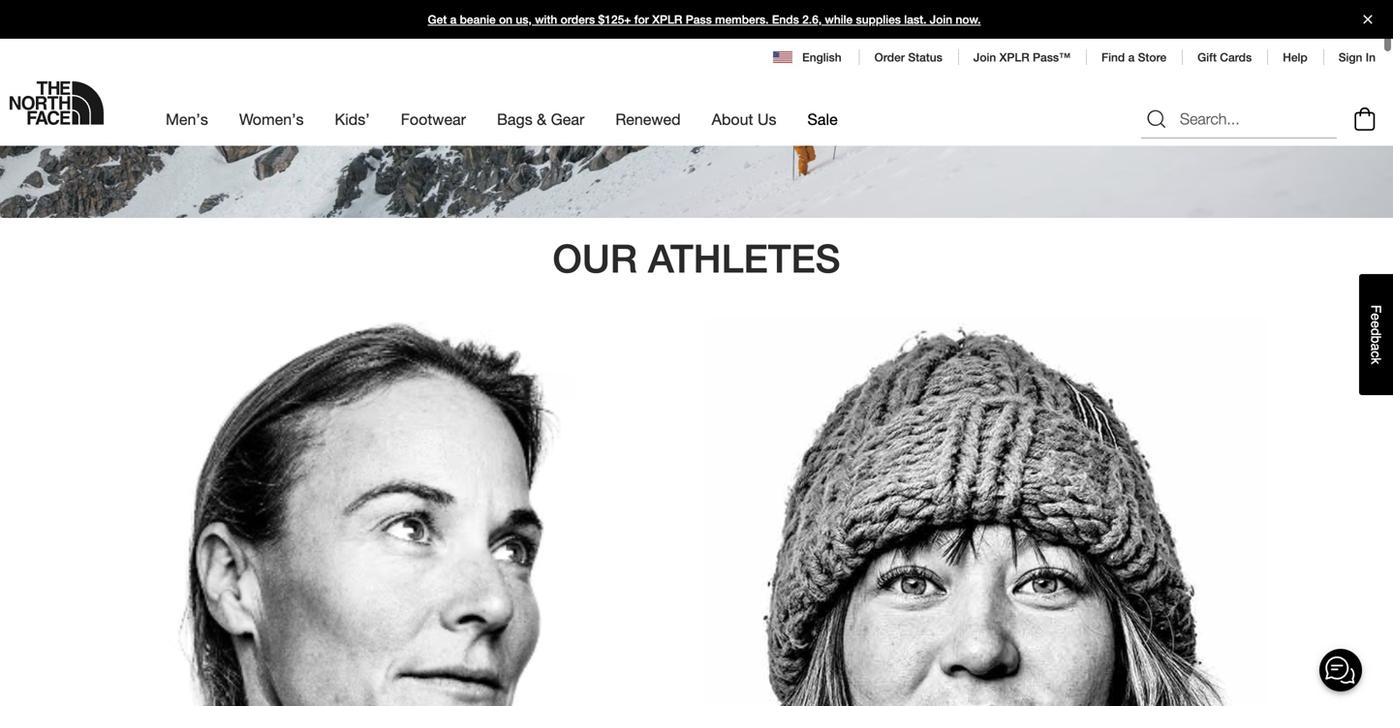 Task type: vqa. For each thing, say whether or not it's contained in the screenshot.
last.
yes



Task type: locate. For each thing, give the bounding box(es) containing it.
for
[[634, 13, 649, 26]]

a
[[450, 13, 457, 26], [1368, 343, 1384, 351]]

athletes
[[648, 236, 840, 282]]

sale
[[808, 62, 838, 81]]

a right get
[[450, 13, 457, 26]]

a team of athletes in a line climbs to the peak of a snowy mountain in gear from the north face. image
[[0, 0, 1393, 218]]

1 horizontal spatial a
[[1368, 343, 1384, 351]]

get a beanie on us, with orders $125+ for xplr pass members. ends 2.6, while supplies last. join now. link
[[0, 0, 1393, 39]]

the north face home page image
[[10, 47, 104, 90]]

c
[[1368, 351, 1384, 358]]

beanie
[[460, 13, 496, 26]]

0 horizontal spatial a
[[450, 13, 457, 26]]

a up k at the right bottom of page
[[1368, 343, 1384, 351]]

get a beanie on us, with orders $125+ for xplr pass members. ends 2.6, while supplies last. join now.
[[428, 13, 981, 26]]

e
[[1368, 313, 1384, 321], [1368, 321, 1384, 328]]

pass
[[686, 13, 712, 26]]

0 vertical spatial a
[[450, 13, 457, 26]]

members.
[[715, 13, 769, 26]]

last.
[[904, 13, 927, 26]]

2.6,
[[802, 13, 822, 26]]

1 vertical spatial a
[[1368, 343, 1384, 351]]

with
[[535, 13, 557, 26]]

view cart image
[[1349, 57, 1380, 86]]

a inside button
[[1368, 343, 1384, 351]]

e up b
[[1368, 321, 1384, 328]]

orders
[[561, 13, 595, 26]]

e up d
[[1368, 313, 1384, 321]]

2 e from the top
[[1368, 321, 1384, 328]]

xplr
[[652, 13, 682, 26]]

our
[[553, 236, 637, 282]]

close image
[[1355, 15, 1380, 24]]

about us
[[712, 62, 777, 81]]

us,
[[516, 13, 532, 26]]

get
[[428, 13, 447, 26]]

sale link
[[808, 45, 838, 98]]



Task type: describe. For each thing, give the bounding box(es) containing it.
f e e d b a c k button
[[1359, 274, 1393, 395]]

1 e from the top
[[1368, 313, 1384, 321]]

while
[[825, 13, 853, 26]]

now.
[[956, 13, 981, 26]]

f
[[1368, 305, 1384, 313]]

ends
[[772, 13, 799, 26]]

f e e d b a c k
[[1368, 305, 1384, 365]]

Search search field
[[1141, 52, 1337, 91]]

about
[[712, 62, 753, 81]]

hilaree nelson image
[[126, 316, 687, 706]]

search all image
[[1145, 60, 1168, 83]]

b
[[1368, 336, 1384, 343]]

jess kimura image
[[706, 316, 1267, 706]]

us
[[758, 62, 777, 81]]

on
[[499, 13, 513, 26]]

$125+
[[598, 13, 631, 26]]

d
[[1368, 328, 1384, 336]]

supplies
[[856, 13, 901, 26]]

our athletes
[[553, 236, 840, 282]]

about us link
[[712, 45, 777, 98]]

k
[[1368, 358, 1384, 365]]

join
[[930, 13, 952, 26]]



